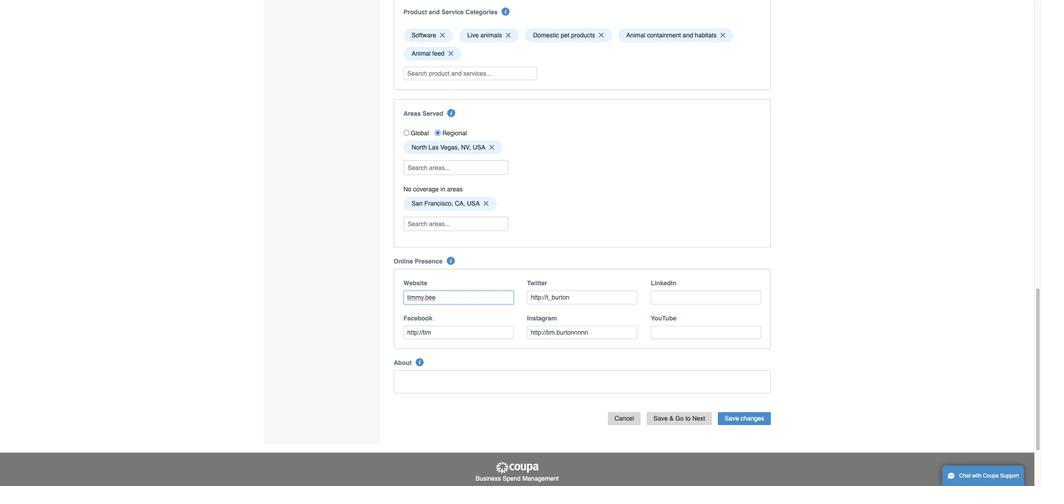 Task type: describe. For each thing, give the bounding box(es) containing it.
live
[[467, 32, 479, 39]]

no
[[404, 186, 412, 193]]

san francisco, ca, usa option
[[404, 197, 497, 210]]

linkedin
[[651, 280, 677, 287]]

containment
[[647, 32, 681, 39]]

regional
[[442, 129, 467, 137]]

changes
[[741, 415, 764, 422]]

additional information image for areas served
[[448, 109, 456, 117]]

search areas... text field for vegas,
[[404, 161, 507, 174]]

online
[[394, 258, 413, 265]]

live animals
[[467, 32, 502, 39]]

About text field
[[394, 370, 771, 394]]

selected areas list box containing north las vegas, nv, usa
[[400, 138, 764, 156]]

YouTube text field
[[651, 326, 761, 339]]

additional information image for product and service categories
[[502, 8, 510, 16]]

save for save changes
[[725, 415, 739, 422]]

facebook
[[404, 315, 433, 322]]

chat with coupa support button
[[942, 466, 1024, 486]]

spend
[[503, 475, 521, 482]]

no coverage in areas
[[404, 186, 463, 193]]

and inside option
[[683, 32, 693, 39]]

cancel
[[615, 415, 634, 422]]

areas
[[404, 110, 421, 117]]

software
[[412, 32, 436, 39]]

save changes
[[725, 415, 764, 422]]

additional information image
[[416, 358, 424, 366]]

francisco,
[[424, 200, 453, 207]]

1 vertical spatial usa
[[467, 200, 480, 207]]

business spend management
[[476, 475, 559, 482]]

animals
[[481, 32, 502, 39]]

business
[[476, 475, 501, 482]]

pet
[[561, 32, 570, 39]]

additional information image for online presence
[[447, 257, 455, 265]]

selected areas list box containing san francisco, ca, usa
[[400, 195, 764, 213]]

save & go to next button
[[647, 412, 712, 425]]

with
[[972, 473, 982, 479]]

north
[[412, 144, 427, 151]]

0 vertical spatial usa
[[473, 144, 486, 151]]

habitats
[[695, 32, 717, 39]]

las
[[429, 144, 439, 151]]

support
[[1000, 473, 1019, 479]]

website
[[404, 280, 427, 287]]

categories
[[466, 8, 498, 16]]

areas
[[447, 186, 463, 193]]

chat with coupa support
[[959, 473, 1019, 479]]

save for save & go to next
[[654, 415, 668, 422]]

animal containment and habitats option
[[618, 29, 734, 42]]

feed
[[432, 50, 445, 57]]

about
[[394, 359, 412, 366]]

Search product and services... field
[[404, 67, 537, 80]]

to
[[686, 415, 691, 422]]



Task type: vqa. For each thing, say whether or not it's contained in the screenshot.
SAVE related to Save & Go to Next
yes



Task type: locate. For each thing, give the bounding box(es) containing it.
coverage
[[413, 186, 439, 193]]

animal feed
[[412, 50, 445, 57]]

domestic pet products
[[533, 32, 595, 39]]

san francisco, ca, usa
[[412, 200, 480, 207]]

and left habitats
[[683, 32, 693, 39]]

save left &
[[654, 415, 668, 422]]

vegas,
[[440, 144, 459, 151]]

software option
[[404, 29, 453, 42]]

product and service categories
[[404, 8, 498, 16]]

None radio
[[435, 130, 441, 136]]

animal inside option
[[412, 50, 431, 57]]

products
[[571, 32, 595, 39]]

management
[[522, 475, 559, 482]]

0 vertical spatial and
[[429, 8, 440, 16]]

north las vegas, nv, usa option
[[404, 141, 502, 154]]

usa right the nv,
[[473, 144, 486, 151]]

live animals option
[[459, 29, 519, 42]]

save
[[654, 415, 668, 422], [725, 415, 739, 422]]

animal containment and habitats
[[626, 32, 717, 39]]

0 vertical spatial search areas... text field
[[404, 161, 507, 174]]

selected list box
[[400, 26, 764, 63]]

usa
[[473, 144, 486, 151], [467, 200, 480, 207]]

animal left feed
[[412, 50, 431, 57]]

1 horizontal spatial animal
[[626, 32, 645, 39]]

Search areas... text field
[[404, 161, 507, 174], [404, 217, 507, 231]]

cancel link
[[608, 412, 641, 425]]

0 vertical spatial additional information image
[[502, 8, 510, 16]]

save left changes
[[725, 415, 739, 422]]

2 search areas... text field from the top
[[404, 217, 507, 231]]

1 vertical spatial additional information image
[[448, 109, 456, 117]]

2 save from the left
[[725, 415, 739, 422]]

coupa
[[983, 473, 999, 479]]

0 horizontal spatial animal
[[412, 50, 431, 57]]

domestic pet products option
[[525, 29, 612, 42]]

save & go to next
[[654, 415, 705, 422]]

&
[[670, 415, 674, 422]]

1 vertical spatial selected areas list box
[[400, 195, 764, 213]]

animal
[[626, 32, 645, 39], [412, 50, 431, 57]]

youtube
[[651, 315, 677, 322]]

1 vertical spatial search areas... text field
[[404, 217, 507, 231]]

1 vertical spatial and
[[683, 32, 693, 39]]

1 horizontal spatial and
[[683, 32, 693, 39]]

service
[[442, 8, 464, 16]]

0 horizontal spatial and
[[429, 8, 440, 16]]

0 vertical spatial animal
[[626, 32, 645, 39]]

save inside the "save changes" button
[[725, 415, 739, 422]]

global
[[411, 129, 429, 137]]

LinkedIn text field
[[651, 291, 761, 304]]

save changes button
[[718, 412, 771, 425]]

product
[[404, 8, 427, 16]]

areas served
[[404, 110, 443, 117]]

in
[[441, 186, 445, 193]]

animal left the containment
[[626, 32, 645, 39]]

domestic
[[533, 32, 559, 39]]

and
[[429, 8, 440, 16], [683, 32, 693, 39]]

0 vertical spatial selected areas list box
[[400, 138, 764, 156]]

1 vertical spatial animal
[[412, 50, 431, 57]]

twitter
[[527, 280, 547, 287]]

0 horizontal spatial save
[[654, 415, 668, 422]]

2 selected areas list box from the top
[[400, 195, 764, 213]]

presence
[[415, 258, 443, 265]]

save inside "save & go to next" button
[[654, 415, 668, 422]]

1 save from the left
[[654, 415, 668, 422]]

instagram
[[527, 315, 557, 322]]

Facebook text field
[[404, 326, 514, 339]]

None radio
[[404, 130, 409, 136]]

chat
[[959, 473, 971, 479]]

and left service
[[429, 8, 440, 16]]

additional information image right categories
[[502, 8, 510, 16]]

served
[[423, 110, 443, 117]]

online presence
[[394, 258, 443, 265]]

search areas... text field down north las vegas, nv, usa option
[[404, 161, 507, 174]]

selected areas list box
[[400, 138, 764, 156], [400, 195, 764, 213]]

1 search areas... text field from the top
[[404, 161, 507, 174]]

usa right the ca,
[[467, 200, 480, 207]]

search areas... text field for ca,
[[404, 217, 507, 231]]

san
[[412, 200, 423, 207]]

additional information image right "served"
[[448, 109, 456, 117]]

animal feed option
[[404, 47, 461, 60]]

Twitter text field
[[527, 291, 638, 304]]

ca,
[[455, 200, 465, 207]]

additional information image
[[502, 8, 510, 16], [448, 109, 456, 117], [447, 257, 455, 265]]

next
[[692, 415, 705, 422]]

go
[[675, 415, 684, 422]]

1 horizontal spatial save
[[725, 415, 739, 422]]

animal inside option
[[626, 32, 645, 39]]

search areas... text field down the ca,
[[404, 217, 507, 231]]

additional information image right presence
[[447, 257, 455, 265]]

coupa supplier portal image
[[495, 462, 540, 474]]

animal for animal containment and habitats
[[626, 32, 645, 39]]

nv,
[[461, 144, 471, 151]]

Instagram text field
[[527, 326, 638, 339]]

animal for animal feed
[[412, 50, 431, 57]]

1 selected areas list box from the top
[[400, 138, 764, 156]]

north las vegas, nv, usa
[[412, 144, 486, 151]]

2 vertical spatial additional information image
[[447, 257, 455, 265]]

Website text field
[[404, 291, 514, 304]]



